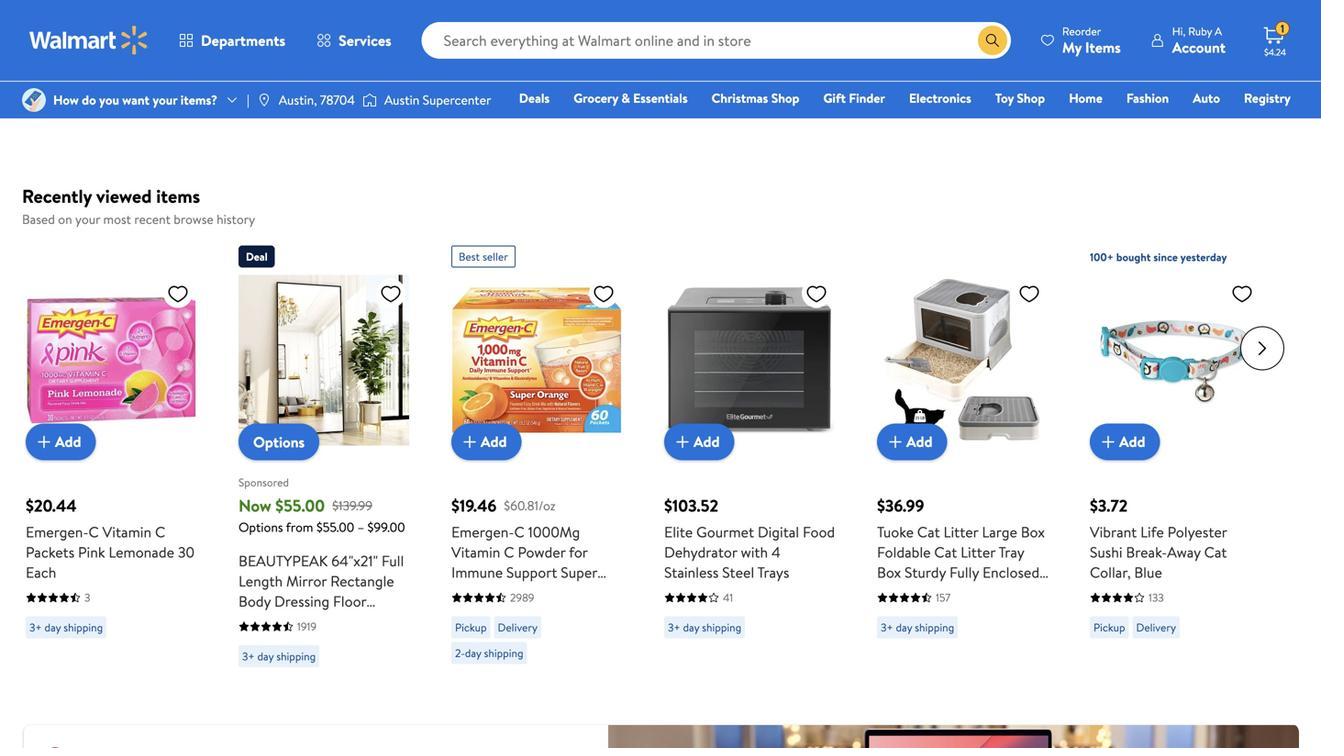 Task type: locate. For each thing, give the bounding box(es) containing it.
control,
[[769, 22, 822, 42], [1177, 62, 1230, 83]]

ottaro inside ottaro 6v electric kids ride on bumper car for unisex play fun,with remote control 3+ day shipping
[[878, 2, 935, 22]]

cat for $3.72
[[1205, 542, 1228, 562]]

1 vertical spatial control,
[[1177, 62, 1230, 83]]

baby
[[1233, 62, 1264, 83]]

steel
[[723, 562, 755, 582]]

shipping inside "ottaro 6v electric battery ride on bumper car for unisex play fun,with remote control(red) 3+ day shipping"
[[489, 77, 529, 92]]

0 horizontal spatial delivery
[[285, 77, 325, 92]]

2 car, from the left
[[394, 2, 419, 22]]

rectangle
[[331, 571, 394, 591]]

enclosed
[[983, 562, 1040, 582]]

1 horizontal spatial pickup
[[455, 620, 487, 635]]

3+ down standing on the bottom left of page
[[242, 648, 255, 664]]

2- down orange
[[455, 645, 465, 661]]

1 horizontal spatial add to cart image
[[672, 431, 694, 453]]

litter left large
[[944, 522, 979, 542]]

registry one debit
[[1151, 89, 1292, 133]]

1 horizontal spatial 12v
[[1187, 2, 1210, 22]]

for inside bluey 6v bumper car, battery powered ride on toy with remote for kids ages 1.5+, blue 3+ day shipping
[[110, 42, 129, 62]]

0 vertical spatial blue
[[57, 62, 85, 83]]

2 play from the left
[[923, 42, 949, 62]]

0 vertical spatial $55.00
[[275, 494, 325, 517]]

6v inside ottaro 6v electric kids ride on bumper car for unisex play fun,with remote control 3+ day shipping
[[939, 2, 957, 22]]

12v left w/
[[665, 2, 687, 22]]

3 6v from the left
[[513, 2, 531, 22]]

0 vertical spatial box
[[1021, 522, 1045, 542]]

car, for ride
[[139, 2, 165, 22]]

toy shop link
[[987, 88, 1054, 108]]

litter
[[944, 522, 979, 542], [961, 542, 996, 562]]

on up control(red)
[[484, 22, 500, 42]]

2 horizontal spatial 2-
[[1213, 2, 1226, 22]]

speed inside bumper buddy 12v 2-speed ride on electric bumper car for kids & toddlers, boys & girls remote control, baby toy gifts cars toys for 18 months toddler-5 year old kid
[[1226, 2, 1266, 22]]

car, inside bluey 6v bumper car, battery powered ride on toy with remote for kids ages 1.5+, blue 3+ day shipping
[[139, 2, 165, 22]]

box right large
[[1021, 522, 1045, 542]]

&
[[777, 42, 787, 62], [1143, 42, 1152, 62], [1250, 42, 1260, 62], [622, 89, 630, 107]]

0 horizontal spatial car,
[[139, 2, 165, 22]]

3 add from the left
[[694, 432, 720, 452]]

0 horizontal spatial  image
[[22, 88, 46, 112]]

1 horizontal spatial powered
[[741, 2, 797, 22]]

for up grocery
[[583, 22, 602, 42]]

gifts
[[1115, 83, 1147, 103]]

4 6v from the left
[[939, 2, 957, 22]]

60
[[512, 582, 530, 603]]

unisex inside "ottaro 6v electric battery ride on bumper car for unisex play fun,with remote control(red) 3+ day shipping"
[[452, 42, 494, 62]]

2 ottaro from the left
[[878, 2, 935, 22]]

ottaro for ottaro 6v electric battery ride on bumper car for unisex play fun,with remote control(red)
[[452, 2, 509, 22]]

0 vertical spatial control,
[[769, 22, 822, 42]]

1 horizontal spatial your
[[153, 91, 177, 109]]

0 vertical spatial speed
[[1226, 2, 1266, 22]]

how do you want your items?
[[53, 91, 218, 109]]

unisex inside ottaro 6v electric kids ride on bumper car for unisex play fun,with remote control 3+ day shipping
[[878, 42, 920, 62]]

2- up a
[[1213, 2, 1226, 22]]

1 fun,with from the left
[[527, 42, 581, 62]]

0 horizontal spatial kids
[[133, 42, 159, 62]]

beautypeak 64"x21" full length mirror rectangle body dressing floor standing mirrors
[[239, 551, 404, 631]]

vibrant
[[1090, 522, 1138, 542]]

1 horizontal spatial 2-
[[455, 645, 465, 661]]

battery inside 12v battery powered ride on utv w/ remote control, adjustable speed & storage trunk, electric toy car for kids-white
[[690, 2, 738, 22]]

Walmart Site-Wide search field
[[422, 22, 1011, 59]]

for up you
[[110, 42, 129, 62]]

3+
[[29, 77, 42, 92], [455, 77, 468, 92], [668, 77, 681, 92], [881, 77, 894, 92], [1094, 77, 1107, 92], [29, 620, 42, 635], [668, 620, 681, 635], [881, 620, 894, 635], [242, 648, 255, 664]]

ottaro up control(red)
[[452, 2, 509, 22]]

unisex
[[452, 42, 494, 62], [878, 42, 920, 62]]

day inside "ottaro 6v electric battery ride on bumper car for unisex play fun,with remote control(red) 3+ day shipping"
[[470, 77, 487, 92]]

2-day shipping down by
[[336, 77, 404, 92]]

1 horizontal spatial box
[[1021, 522, 1045, 542]]

for inside cocomelon 6v bumper car, battery powered, electric ride on for children by flybar, includes charger
[[290, 42, 309, 62]]

2 horizontal spatial delivery
[[1137, 620, 1177, 635]]

christmas shop link
[[704, 88, 808, 108]]

2 horizontal spatial pickup
[[1094, 620, 1126, 635]]

ottaro inside "ottaro 6v electric battery ride on bumper car for unisex play fun,with remote control(red) 3+ day shipping"
[[452, 2, 509, 22]]

registry link
[[1236, 88, 1300, 108]]

6v inside cocomelon 6v bumper car, battery powered, electric ride on for children by flybar, includes charger
[[319, 2, 337, 22]]

1 play from the left
[[497, 42, 523, 62]]

trays
[[758, 562, 790, 582]]

1 horizontal spatial emergen-
[[452, 522, 515, 542]]

1 vertical spatial 2-
[[336, 77, 346, 92]]

ride up want
[[136, 22, 164, 42]]

deal
[[246, 249, 268, 264]]

add up $19.46
[[481, 432, 507, 452]]

1 horizontal spatial car,
[[394, 2, 419, 22]]

0 vertical spatial with
[[26, 42, 53, 62]]

1 vertical spatial with
[[741, 542, 768, 562]]

product group containing $36.99
[[878, 238, 1050, 693]]

2-
[[1213, 2, 1226, 22], [336, 77, 346, 92], [455, 645, 465, 661]]

0 vertical spatial options
[[253, 432, 305, 452]]

ride up control(red)
[[452, 22, 480, 42]]

& left storage
[[777, 42, 787, 62]]

3+ left how
[[29, 77, 42, 92]]

buddy
[[1144, 2, 1184, 22]]

play inside "ottaro 6v electric battery ride on bumper car for unisex play fun,with remote control(red) 3+ day shipping"
[[497, 42, 523, 62]]

day left do
[[45, 77, 61, 92]]

search icon image
[[986, 33, 1000, 48]]

6v inside "ottaro 6v electric battery ride on bumper car for unisex play fun,with remote control(red) 3+ day shipping"
[[513, 2, 531, 22]]

1 unisex from the left
[[452, 42, 494, 62]]

unisex up the finder
[[878, 42, 920, 62]]

6v right bluey
[[64, 2, 82, 22]]

fun,with up electronics
[[953, 42, 1007, 62]]

ride down cocomelon
[[239, 42, 267, 62]]

bumper inside ottaro 6v electric kids ride on bumper car for unisex play fun,with remote control 3+ day shipping
[[929, 22, 979, 42]]

0 horizontal spatial emergen-
[[26, 522, 89, 542]]

bumper inside cocomelon 6v bumper car, battery powered, electric ride on for children by flybar, includes charger
[[340, 2, 390, 22]]

add to cart image up $36.99 on the right bottom of the page
[[885, 431, 907, 453]]

play
[[497, 42, 523, 62], [923, 42, 949, 62]]

3+ day shipping
[[668, 77, 742, 92], [1094, 77, 1168, 92], [29, 620, 103, 635], [668, 620, 742, 635], [881, 620, 955, 635], [242, 648, 316, 664]]

with
[[26, 42, 53, 62], [741, 542, 768, 562]]

1 add to cart image from the left
[[459, 431, 481, 453]]

add up '$103.52'
[[694, 432, 720, 452]]

1 horizontal spatial fun,with
[[953, 42, 1007, 62]]

1 horizontal spatial play
[[923, 42, 949, 62]]

6v up control(red)
[[513, 2, 531, 22]]

items
[[156, 183, 200, 209]]

walmart image
[[29, 26, 149, 55]]

$99.00
[[368, 518, 405, 536]]

want
[[122, 91, 150, 109]]

1 car, from the left
[[139, 2, 165, 22]]

hi,
[[1173, 23, 1186, 39]]

with left '4'
[[741, 542, 768, 562]]

your right want
[[153, 91, 177, 109]]

1 vertical spatial 2-day shipping
[[455, 645, 524, 661]]

ride inside cocomelon 6v bumper car, battery powered, electric ride on for children by flybar, includes charger
[[239, 42, 267, 62]]

1 horizontal spatial ottaro
[[878, 2, 935, 22]]

car left 1
[[1248, 22, 1271, 42]]

add up $3.72
[[1120, 432, 1146, 452]]

c down $60.81/oz
[[515, 522, 525, 542]]

3+ day shipping up months
[[1094, 77, 1168, 92]]

1 shop from the left
[[772, 89, 800, 107]]

1 vertical spatial blue
[[1135, 562, 1163, 582]]

3+ inside bluey 6v bumper car, battery powered ride on toy with remote for kids ages 1.5+, blue 3+ day shipping
[[29, 77, 42, 92]]

for left 18
[[1213, 83, 1232, 103]]

ottaro for ottaro 6v electric kids ride on bumper car for unisex play fun,with remote control
[[878, 2, 935, 22]]

on up control
[[910, 22, 926, 42]]

toy inside bumper buddy 12v 2-speed ride on electric bumper car for kids & toddlers, boys & girls remote control, baby toy gifts cars toys for 18 months toddler-5 year old kid
[[1090, 83, 1112, 103]]

2 emergen- from the left
[[452, 522, 515, 542]]

powered inside 12v battery powered ride on utv w/ remote control, adjustable speed & storage trunk, electric toy car for kids-white
[[741, 2, 797, 22]]

bumper buddy 12v 2-speed ride on electric bumper car for kids & toddlers, boys & girls remote control, baby toy gifts cars toys for 18 months toddler-5 year old kid
[[1090, 2, 1271, 143]]

$3.72 vibrant life polyester sushi break-away cat collar, blue
[[1090, 494, 1228, 582]]

vitamin
[[103, 522, 152, 542], [452, 542, 501, 562]]

2 fun,with from the left
[[953, 42, 1007, 62]]

0 horizontal spatial unisex
[[452, 42, 494, 62]]

add to favorites list, emergen-c vitamin c packets pink lemonade 30 each image
[[167, 282, 189, 305]]

pickup down orange
[[455, 620, 487, 635]]

speed left 1
[[1226, 2, 1266, 22]]

0 horizontal spatial blue
[[57, 62, 85, 83]]

shop right christmas
[[772, 89, 800, 107]]

add to cart image
[[33, 431, 55, 453], [672, 431, 694, 453]]

for down "reorder"
[[1090, 42, 1109, 62]]

0 horizontal spatial play
[[497, 42, 523, 62]]

0 horizontal spatial fun,with
[[527, 42, 581, 62]]

1 vertical spatial options
[[239, 518, 283, 536]]

battery left utv
[[587, 2, 634, 22]]

add to cart image up $20.44 at the bottom left of the page
[[33, 431, 55, 453]]

12v inside 12v battery powered ride on utv w/ remote control, adjustable speed & storage trunk, electric toy car for kids-white
[[665, 2, 687, 22]]

3+ day shipping down 3 at the left of the page
[[29, 620, 103, 635]]

1 horizontal spatial add to cart image
[[885, 431, 907, 453]]

box left sturdy
[[878, 562, 902, 582]]

1 vertical spatial your
[[75, 210, 100, 228]]

add to favorites list, tuoke cat litter large box foldable cat litter tray box sturdy fully enclosed toilet image
[[1019, 282, 1041, 305]]

6v for includes
[[319, 2, 337, 22]]

c right packets
[[89, 522, 99, 542]]

girls
[[1090, 62, 1120, 83]]

0 horizontal spatial vitamin
[[103, 522, 152, 542]]

product group containing now $55.00
[[239, 238, 411, 693]]

fun,with inside "ottaro 6v electric battery ride on bumper car for unisex play fun,with remote control(red) 3+ day shipping"
[[527, 42, 581, 62]]

control, up christmas shop
[[769, 22, 822, 42]]

add button up '$103.52'
[[665, 424, 735, 460]]

cars
[[1150, 83, 1179, 103]]

1 horizontal spatial with
[[741, 542, 768, 562]]

body
[[239, 591, 271, 611]]

reorder my items
[[1063, 23, 1121, 57]]

0 horizontal spatial shop
[[772, 89, 800, 107]]

day down standing on the bottom left of page
[[257, 648, 274, 664]]

with inside $103.52 elite gourmet digital food dehydrator with 4 stainless steel trays
[[741, 542, 768, 562]]

add to cart image
[[459, 431, 481, 453], [885, 431, 907, 453], [1098, 431, 1120, 453]]

remote inside bumper buddy 12v 2-speed ride on electric bumper car for kids & toddlers, boys & girls remote control, baby toy gifts cars toys for 18 months toddler-5 year old kid
[[1123, 62, 1174, 83]]

fun,with inside ottaro 6v electric kids ride on bumper car for unisex play fun,with remote control 3+ day shipping
[[953, 42, 1007, 62]]

6v inside bluey 6v bumper car, battery powered ride on toy with remote for kids ages 1.5+, blue 3+ day shipping
[[64, 2, 82, 22]]

control, down account on the right of page
[[1177, 62, 1230, 83]]

$20.44 emergen-c vitamin c packets pink lemonade 30 each
[[26, 494, 195, 582]]

powered up search "search field" on the top of the page
[[741, 2, 797, 22]]

2- inside bumper buddy 12v 2-speed ride on electric bumper car for kids & toddlers, boys & girls remote control, baby toy gifts cars toys for 18 months toddler-5 year old kid
[[1213, 2, 1226, 22]]

1919
[[297, 619, 317, 634]]

1 horizontal spatial kids
[[1013, 2, 1039, 22]]

product group containing cocomelon 6v bumper car, battery powered, electric ride on for children by flybar, includes charger
[[239, 0, 426, 126]]

12v up ruby
[[1187, 2, 1210, 22]]

2 vertical spatial 2-
[[455, 645, 465, 661]]

bumper inside "ottaro 6v electric battery ride on bumper car for unisex play fun,with remote control(red) 3+ day shipping"
[[503, 22, 553, 42]]

2 horizontal spatial  image
[[363, 91, 377, 109]]

0 horizontal spatial 2-
[[336, 77, 346, 92]]

4 add from the left
[[907, 432, 933, 452]]

0 horizontal spatial with
[[26, 42, 53, 62]]

0 vertical spatial 2-
[[1213, 2, 1226, 22]]

12v
[[665, 2, 687, 22], [1187, 2, 1210, 22]]

$36.99 tuoke cat litter large box foldable cat litter tray box sturdy fully enclosed toilet
[[878, 494, 1045, 603]]

on up storage
[[833, 2, 849, 22]]

seller
[[483, 249, 508, 264]]

speed inside 12v battery powered ride on utv w/ remote control, adjustable speed & storage trunk, electric toy car for kids-white
[[735, 42, 774, 62]]

box
[[1021, 522, 1045, 542], [878, 562, 902, 582]]

day down children
[[346, 77, 362, 92]]

ride
[[801, 2, 829, 22], [136, 22, 164, 42], [452, 22, 480, 42], [878, 22, 906, 42], [1090, 22, 1119, 42], [239, 42, 267, 62]]

0 horizontal spatial ottaro
[[452, 2, 509, 22]]

1 vertical spatial box
[[878, 562, 902, 582]]

day up months
[[1109, 77, 1126, 92]]

ottaro 6v electric battery ride on bumper car for unisex play fun,with remote control(red) 3+ day shipping
[[452, 2, 635, 92]]

delivery right flybar,
[[285, 77, 325, 92]]

car
[[557, 22, 579, 42], [983, 22, 1005, 42], [1248, 22, 1271, 42], [783, 62, 806, 83]]

emergen- down $19.46
[[452, 522, 515, 542]]

1 add from the left
[[55, 432, 81, 452]]

reorder
[[1063, 23, 1102, 39]]

packets
[[26, 542, 75, 562]]

emergen-c vitamin c packets pink lemonade 30 each image
[[26, 275, 196, 446]]

play for control(red)
[[497, 42, 523, 62]]

product group containing 12v battery powered ride on utv w/ remote control, adjustable speed & storage trunk, electric toy car for kids-white
[[665, 0, 852, 126]]

1 horizontal spatial delivery
[[498, 620, 538, 635]]

2 add from the left
[[481, 432, 507, 452]]

for up gift
[[809, 62, 828, 83]]

electronics link
[[901, 88, 980, 108]]

3+ day shipping down standing on the bottom left of page
[[242, 648, 316, 664]]

c
[[89, 522, 99, 542], [155, 522, 165, 542], [515, 522, 525, 542], [504, 542, 515, 562]]

on inside bumper buddy 12v 2-speed ride on electric bumper car for kids & toddlers, boys & girls remote control, baby toy gifts cars toys for 18 months toddler-5 year old kid
[[1123, 22, 1139, 42]]

toy inside bluey 6v bumper car, battery powered ride on toy with remote for kids ages 1.5+, blue 3+ day shipping
[[187, 22, 209, 42]]

1 vertical spatial speed
[[735, 42, 774, 62]]

3 add to cart image from the left
[[1098, 431, 1120, 453]]

day inside bluey 6v bumper car, battery powered ride on toy with remote for kids ages 1.5+, blue 3+ day shipping
[[45, 77, 61, 92]]

0 horizontal spatial powered
[[77, 22, 132, 42]]

battery inside "ottaro 6v electric battery ride on bumper car for unisex play fun,with remote control(red) 3+ day shipping"
[[587, 2, 634, 22]]

car up christmas shop
[[783, 62, 806, 83]]

add for $36.99
[[907, 432, 933, 452]]

control, inside 12v battery powered ride on utv w/ remote control, adjustable speed & storage trunk, electric toy car for kids-white
[[769, 22, 822, 42]]

cat right foldable
[[935, 542, 958, 562]]

delivery for $3.72
[[1137, 620, 1177, 635]]

add button up $36.99 on the right bottom of the page
[[878, 424, 948, 460]]

 image down charger
[[363, 91, 377, 109]]

battery inside bluey 6v bumper car, battery powered ride on toy with remote for kids ages 1.5+, blue 3+ day shipping
[[26, 22, 73, 42]]

blue up 133
[[1135, 562, 1163, 582]]

grocery & essentials link
[[566, 88, 696, 108]]

1 horizontal spatial blue
[[1135, 562, 1163, 582]]

2 horizontal spatial add to cart image
[[1098, 431, 1120, 453]]

 image down 1.5+,
[[22, 88, 46, 112]]

foldable
[[878, 542, 931, 562]]

with down bluey
[[26, 42, 53, 62]]

add up $36.99 on the right bottom of the page
[[907, 432, 933, 452]]

0 horizontal spatial speed
[[735, 42, 774, 62]]

life
[[1141, 522, 1165, 542]]

shop for toy shop
[[1017, 89, 1046, 107]]

remote right w/
[[715, 22, 766, 42]]

1 horizontal spatial shop
[[1017, 89, 1046, 107]]

cat
[[918, 522, 941, 542], [935, 542, 958, 562], [1205, 542, 1228, 562]]

vitamin inside "$19.46 $60.81/oz emergen-c 1000mg vitamin c powder for immune support super orange - 60 ct"
[[452, 542, 501, 562]]

0 horizontal spatial 2-day shipping
[[336, 77, 404, 92]]

 image right |
[[257, 93, 272, 107]]

6v up the electronics link
[[939, 2, 957, 22]]

2 unisex from the left
[[878, 42, 920, 62]]

your
[[153, 91, 177, 109], [75, 210, 100, 228]]

3+ day shipping down 157
[[881, 620, 955, 635]]

0 horizontal spatial your
[[75, 210, 100, 228]]

add for $103.52
[[694, 432, 720, 452]]

car, inside cocomelon 6v bumper car, battery powered, electric ride on for children by flybar, includes charger
[[394, 2, 419, 22]]

product group
[[26, 0, 213, 126], [239, 0, 426, 126], [452, 0, 639, 126], [665, 0, 852, 126], [878, 0, 1065, 126], [1090, 0, 1278, 143], [26, 238, 198, 693], [239, 238, 411, 693], [452, 238, 624, 693], [665, 238, 837, 693], [878, 238, 1050, 693], [1090, 238, 1263, 693]]

pickup down collar,
[[1094, 620, 1126, 635]]

0 horizontal spatial 12v
[[665, 2, 687, 22]]

& left toddlers,
[[1143, 42, 1152, 62]]

remote right 1.5+,
[[56, 42, 107, 62]]

christmas
[[712, 89, 769, 107]]

6v for control
[[939, 2, 957, 22]]

grocery & essentials
[[574, 89, 688, 107]]

on
[[833, 2, 849, 22], [168, 22, 184, 42], [484, 22, 500, 42], [910, 22, 926, 42], [1123, 22, 1139, 42], [271, 42, 287, 62], [58, 210, 72, 228]]

dehydrator
[[665, 542, 738, 562]]

1 add button from the left
[[26, 424, 96, 460]]

your inside recently viewed items based on your most recent browse history
[[75, 210, 100, 228]]

powered inside bluey 6v bumper car, battery powered ride on toy with remote for kids ages 1.5+, blue 3+ day shipping
[[77, 22, 132, 42]]

day down toilet
[[896, 620, 913, 635]]

1 12v from the left
[[665, 2, 687, 22]]

delivery down 133
[[1137, 620, 1177, 635]]

ride inside "ottaro 6v electric battery ride on bumper car for unisex play fun,with remote control(red) 3+ day shipping"
[[452, 22, 480, 42]]

play inside ottaro 6v electric kids ride on bumper car for unisex play fun,with remote control 3+ day shipping
[[923, 42, 949, 62]]

toy up items?
[[187, 22, 209, 42]]

your left the most
[[75, 210, 100, 228]]

day right the finder
[[896, 77, 913, 92]]

unisex for control(red)
[[452, 42, 494, 62]]

2 horizontal spatial kids
[[1113, 42, 1139, 62]]

cat inside the $3.72 vibrant life polyester sushi break-away cat collar, blue
[[1205, 542, 1228, 562]]

add button up $3.72
[[1090, 424, 1161, 460]]

2-day shipping down orange
[[455, 645, 524, 661]]

2 6v from the left
[[319, 2, 337, 22]]

3 add button from the left
[[665, 424, 735, 460]]

1 add to cart image from the left
[[33, 431, 55, 453]]

blue
[[57, 62, 85, 83], [1135, 562, 1163, 582]]

product group containing $3.72
[[1090, 238, 1263, 693]]

ottaro 6v electric kids ride on bumper car for unisex play fun,with remote control 3+ day shipping
[[878, 2, 1061, 92]]

2 shop from the left
[[1017, 89, 1046, 107]]

blue up how
[[57, 62, 85, 83]]

& right grocery
[[622, 89, 630, 107]]

0 horizontal spatial add to cart image
[[459, 431, 481, 453]]

electric inside "ottaro 6v electric battery ride on bumper car for unisex play fun,with remote control(red) 3+ day shipping"
[[534, 2, 583, 22]]

children
[[313, 42, 367, 62]]

1 6v from the left
[[64, 2, 82, 22]]

on down cocomelon
[[271, 42, 287, 62]]

Search search field
[[422, 22, 1011, 59]]

recently viewed items based on your most recent browse history
[[22, 183, 255, 228]]

toddlers,
[[1155, 42, 1213, 62]]

with inside bluey 6v bumper car, battery powered ride on toy with remote for kids ages 1.5+, blue 3+ day shipping
[[26, 42, 53, 62]]

100+
[[1090, 249, 1114, 265]]

day inside ottaro 6v electric kids ride on bumper car for unisex play fun,with remote control 3+ day shipping
[[896, 77, 913, 92]]

day down orange
[[465, 645, 482, 661]]

add to cart image up $3.72
[[1098, 431, 1120, 453]]

add button for $103.52
[[665, 424, 735, 460]]

floor
[[333, 591, 367, 611]]

2 add to cart image from the left
[[672, 431, 694, 453]]

1 ottaro from the left
[[452, 2, 509, 22]]

kid
[[1090, 123, 1111, 143]]

services
[[339, 30, 392, 50]]

austin supercenter
[[385, 91, 491, 109]]

now
[[239, 494, 272, 517]]

 image
[[22, 88, 46, 112], [363, 91, 377, 109], [257, 93, 272, 107]]

registry
[[1245, 89, 1292, 107]]

for inside ottaro 6v electric kids ride on bumper car for unisex play fun,with remote control 3+ day shipping
[[1009, 22, 1027, 42]]

utv
[[665, 22, 692, 42]]

walmart+ link
[[1229, 114, 1300, 134]]

1 horizontal spatial  image
[[257, 93, 272, 107]]

add button up $20.44 at the bottom left of the page
[[26, 424, 96, 460]]

0 horizontal spatial control,
[[769, 22, 822, 42]]

$55.00
[[275, 494, 325, 517], [317, 518, 355, 536]]

add to favorites list, emergen-c 1000mg vitamin c powder for immune support super orange - 60 ct image
[[593, 282, 615, 305]]

4 add button from the left
[[878, 424, 948, 460]]

0 horizontal spatial add to cart image
[[33, 431, 55, 453]]

play up 'deals' link
[[497, 42, 523, 62]]

1 emergen- from the left
[[26, 522, 89, 542]]

3+ right gift
[[881, 77, 894, 92]]

play for control
[[923, 42, 949, 62]]

ottaro up control
[[878, 2, 935, 22]]

add to cart image for $103.52
[[672, 431, 694, 453]]

$103.52
[[665, 494, 719, 517]]

ride up storage
[[801, 2, 829, 22]]

options up sponsored
[[253, 432, 305, 452]]

0 horizontal spatial box
[[878, 562, 902, 582]]

ride inside 12v battery powered ride on utv w/ remote control, adjustable speed & storage trunk, electric toy car for kids-white
[[801, 2, 829, 22]]

1 horizontal spatial vitamin
[[452, 542, 501, 562]]

ride inside bluey 6v bumper car, battery powered ride on toy with remote for kids ages 1.5+, blue 3+ day shipping
[[136, 22, 164, 42]]

1 horizontal spatial unisex
[[878, 42, 920, 62]]

1 horizontal spatial speed
[[1226, 2, 1266, 22]]

1 vertical spatial $55.00
[[317, 518, 355, 536]]

2 add button from the left
[[452, 424, 522, 460]]

viewed
[[96, 183, 152, 209]]

2 12v from the left
[[1187, 2, 1210, 22]]

day left 'deals' link
[[470, 77, 487, 92]]

0 vertical spatial your
[[153, 91, 177, 109]]

shop left home
[[1017, 89, 1046, 107]]

full
[[382, 551, 404, 571]]

1 horizontal spatial control,
[[1177, 62, 1230, 83]]

powered,
[[290, 22, 349, 42]]

charger
[[340, 62, 392, 83]]

vitamin up orange
[[452, 542, 501, 562]]



Task type: describe. For each thing, give the bounding box(es) containing it.
day down stainless
[[683, 620, 700, 635]]

for inside 12v battery powered ride on utv w/ remote control, adjustable speed & storage trunk, electric toy car for kids-white
[[809, 62, 828, 83]]

digital
[[758, 522, 800, 542]]

on inside bluey 6v bumper car, battery powered ride on toy with remote for kids ages 1.5+, blue 3+ day shipping
[[168, 22, 184, 42]]

kids-
[[665, 83, 696, 103]]

w/
[[696, 22, 712, 42]]

items
[[1086, 37, 1121, 57]]

4
[[772, 542, 781, 562]]

pink
[[78, 542, 105, 562]]

shop for christmas shop
[[772, 89, 800, 107]]

best
[[459, 249, 480, 264]]

$36.99
[[878, 494, 925, 517]]

shipping inside ottaro 6v electric kids ride on bumper car for unisex play fun,with remote control 3+ day shipping
[[915, 77, 955, 92]]

blue inside the $3.72 vibrant life polyester sushi break-away cat collar, blue
[[1135, 562, 1163, 582]]

2989
[[510, 590, 535, 605]]

add to cart image for $3.72
[[1098, 431, 1120, 453]]

super
[[561, 562, 598, 582]]

kids inside bluey 6v bumper car, battery powered ride on toy with remote for kids ages 1.5+, blue 3+ day shipping
[[133, 42, 159, 62]]

kids inside bumper buddy 12v 2-speed ride on electric bumper car for kids & toddlers, boys & girls remote control, baby toy gifts cars toys for 18 months toddler-5 year old kid
[[1113, 42, 1139, 62]]

car inside bumper buddy 12v 2-speed ride on electric bumper car for kids & toddlers, boys & girls remote control, baby toy gifts cars toys for 18 months toddler-5 year old kid
[[1248, 22, 1271, 42]]

c left '30'
[[155, 522, 165, 542]]

collar,
[[1090, 562, 1131, 582]]

$19.46 $60.81/oz emergen-c 1000mg vitamin c powder for immune support super orange - 60 ct
[[452, 494, 598, 603]]

electric inside bumper buddy 12v 2-speed ride on electric bumper car for kids & toddlers, boys & girls remote control, baby toy gifts cars toys for 18 months toddler-5 year old kid
[[1142, 22, 1191, 42]]

100+ bought since yesterday
[[1090, 249, 1228, 265]]

gift finder
[[824, 89, 886, 107]]

133
[[1149, 590, 1165, 605]]

product group containing bluey 6v bumper car, battery powered ride on toy with remote for kids ages 1.5+, blue
[[26, 0, 213, 126]]

add button for $20.44
[[26, 424, 96, 460]]

157
[[936, 590, 951, 605]]

departments button
[[163, 18, 301, 62]]

0 horizontal spatial pickup
[[242, 77, 274, 92]]

& left $4.24
[[1250, 42, 1260, 62]]

polyester
[[1168, 522, 1228, 542]]

white
[[696, 83, 734, 103]]

car inside 12v battery powered ride on utv w/ remote control, adjustable speed & storage trunk, electric toy car for kids-white
[[783, 62, 806, 83]]

away
[[1168, 542, 1201, 562]]

day down adjustable
[[683, 77, 700, 92]]

year
[[1205, 103, 1232, 123]]

car inside ottaro 6v electric kids ride on bumper car for unisex play fun,with remote control 3+ day shipping
[[983, 22, 1005, 42]]

emergen- inside "$19.46 $60.81/oz emergen-c 1000mg vitamin c powder for immune support super orange - 60 ct"
[[452, 522, 515, 542]]

product group containing $103.52
[[665, 238, 837, 693]]

pickup for $3.72
[[1094, 620, 1126, 635]]

auto link
[[1185, 88, 1229, 108]]

6v for control(red)
[[513, 2, 531, 22]]

add to cart image for $20.44
[[33, 431, 55, 453]]

electric inside 12v battery powered ride on utv w/ remote control, adjustable speed & storage trunk, electric toy car for kids-white
[[706, 62, 755, 83]]

cat for $36.99
[[935, 542, 958, 562]]

control, inside bumper buddy 12v 2-speed ride on electric bumper car for kids & toddlers, boys & girls remote control, baby toy gifts cars toys for 18 months toddler-5 year old kid
[[1177, 62, 1230, 83]]

by
[[370, 42, 385, 62]]

 image for austin, 78704
[[257, 93, 272, 107]]

on inside ottaro 6v electric kids ride on bumper car for unisex play fun,with remote control 3+ day shipping
[[910, 22, 926, 42]]

remote inside 12v battery powered ride on utv w/ remote control, adjustable speed & storage trunk, electric toy car for kids-white
[[715, 22, 766, 42]]

walmart+
[[1237, 115, 1292, 133]]

finder
[[849, 89, 886, 107]]

kids inside ottaro 6v electric kids ride on bumper car for unisex play fun,with remote control 3+ day shipping
[[1013, 2, 1039, 22]]

product group containing ottaro 6v electric kids ride on bumper car for unisex play fun,with remote control
[[878, 0, 1065, 126]]

product group containing ottaro 6v electric battery ride on bumper car for unisex play fun,with remote control(red)
[[452, 0, 639, 126]]

gift finder link
[[816, 88, 894, 108]]

fashion link
[[1119, 88, 1178, 108]]

5 add from the left
[[1120, 432, 1146, 452]]

car inside "ottaro 6v electric battery ride on bumper car for unisex play fun,with remote control(red) 3+ day shipping"
[[557, 22, 579, 42]]

sushi
[[1090, 542, 1123, 562]]

fun,with for control(red)
[[527, 42, 581, 62]]

add to favorites list, beautypeak 64"x21" full length mirror rectangle body dressing floor standing mirrors image
[[380, 282, 402, 305]]

electronics
[[910, 89, 972, 107]]

unisex for control
[[878, 42, 920, 62]]

blue inside bluey 6v bumper car, battery powered ride on toy with remote for kids ages 1.5+, blue 3+ day shipping
[[57, 62, 85, 83]]

recent
[[134, 210, 171, 228]]

austin
[[385, 91, 420, 109]]

next slide for recently viewed items list image
[[1241, 326, 1285, 370]]

remote inside bluey 6v bumper car, battery powered ride on toy with remote for kids ages 1.5+, blue 3+ day shipping
[[56, 42, 107, 62]]

emergen-c 1000mg vitamin c powder for immune support super orange - 60 ct image
[[452, 275, 622, 446]]

elite
[[665, 522, 693, 542]]

 image for how do you want your items?
[[22, 88, 46, 112]]

break-
[[1127, 542, 1168, 562]]

3+ down stainless
[[668, 620, 681, 635]]

c left powder
[[504, 542, 515, 562]]

ride inside ottaro 6v electric kids ride on bumper car for unisex play fun,with remote control 3+ day shipping
[[878, 22, 906, 42]]

$103.52 elite gourmet digital food dehydrator with 4 stainless steel trays
[[665, 494, 836, 582]]

3+ down toilet
[[881, 620, 894, 635]]

each
[[26, 562, 56, 582]]

2 add to cart image from the left
[[885, 431, 907, 453]]

1 horizontal spatial 2-day shipping
[[455, 645, 524, 661]]

remote inside "ottaro 6v electric battery ride on bumper car for unisex play fun,with remote control(red) 3+ day shipping"
[[584, 42, 635, 62]]

departments
[[201, 30, 286, 50]]

beautypeak 64"x21" full length mirror rectangle body dressing floor standing mirrors image
[[239, 275, 409, 446]]

cat right the tuoke
[[918, 522, 941, 542]]

add button for $36.99
[[878, 424, 948, 460]]

ride inside bumper buddy 12v 2-speed ride on electric bumper car for kids & toddlers, boys & girls remote control, baby toy gifts cars toys for 18 months toddler-5 year old kid
[[1090, 22, 1119, 42]]

product group containing $20.44
[[26, 238, 198, 693]]

old
[[1236, 103, 1259, 123]]

–
[[358, 518, 365, 536]]

tuoke cat litter large box foldable cat litter tray box sturdy fully enclosed toilet image
[[878, 275, 1048, 446]]

electric inside ottaro 6v electric kids ride on bumper car for unisex play fun,with remote control 3+ day shipping
[[960, 2, 1009, 22]]

includes
[[285, 62, 337, 83]]

mirror
[[286, 571, 327, 591]]

food
[[803, 522, 836, 542]]

essentials
[[634, 89, 688, 107]]

austin, 78704
[[279, 91, 355, 109]]

5 add button from the left
[[1090, 424, 1161, 460]]

product group containing $19.46
[[452, 238, 624, 693]]

hi, ruby a account
[[1173, 23, 1226, 57]]

toys
[[1182, 83, 1210, 103]]

debit
[[1181, 115, 1213, 133]]

41
[[723, 590, 734, 605]]

product group containing bumper buddy 12v 2-speed ride on electric bumper car for kids & toddlers, boys & girls remote control, baby toy gifts cars toys for 18 months toddler-5 year old kid
[[1090, 0, 1278, 143]]

3+ left gifts
[[1094, 77, 1107, 92]]

bumper inside bluey 6v bumper car, battery powered ride on toy with remote for kids ages 1.5+, blue 3+ day shipping
[[86, 2, 135, 22]]

boys
[[1216, 42, 1246, 62]]

|
[[247, 91, 250, 109]]

add for $20.44
[[55, 432, 81, 452]]

for inside "ottaro 6v electric battery ride on bumper car for unisex play fun,with remote control(red) 3+ day shipping"
[[583, 22, 602, 42]]

car, for electric
[[394, 2, 419, 22]]

elite gourmet digital food dehydrator with 4 stainless steel trays image
[[665, 275, 835, 446]]

options inside the sponsored now $55.00 $139.99 options from $55.00 – $99.00
[[239, 518, 283, 536]]

remote inside ottaro 6v electric kids ride on bumper car for unisex play fun,with remote control 3+ day shipping
[[1010, 42, 1061, 62]]

vitamin inside $20.44 emergen-c vitamin c packets pink lemonade 30 each
[[103, 522, 152, 542]]

day down each
[[45, 620, 61, 635]]

on inside "ottaro 6v electric battery ride on bumper car for unisex play fun,with remote control(red) 3+ day shipping"
[[484, 22, 500, 42]]

shipping inside bluey 6v bumper car, battery powered ride on toy with remote for kids ages 1.5+, blue 3+ day shipping
[[64, 77, 103, 92]]

standing
[[239, 611, 294, 631]]

 image for austin supercenter
[[363, 91, 377, 109]]

tray
[[999, 542, 1025, 562]]

3+ day shipping down '41'
[[668, 620, 742, 635]]

most
[[103, 210, 131, 228]]

home
[[1070, 89, 1103, 107]]

pickup for $19.46
[[455, 620, 487, 635]]

0 vertical spatial 2-day shipping
[[336, 77, 404, 92]]

how
[[53, 91, 79, 109]]

flybar,
[[239, 62, 281, 83]]

3+ down each
[[29, 620, 42, 635]]

beautypeak
[[239, 551, 328, 571]]

fun,with for control
[[953, 42, 1007, 62]]

delivery for $19.46
[[498, 620, 538, 635]]

3+ down adjustable
[[668, 77, 681, 92]]

adjustable
[[665, 42, 731, 62]]

sturdy
[[905, 562, 947, 582]]

since
[[1154, 249, 1179, 265]]

support
[[507, 562, 558, 582]]

electric inside cocomelon 6v bumper car, battery powered, electric ride on for children by flybar, includes charger
[[352, 22, 401, 42]]

for inside "$19.46 $60.81/oz emergen-c 1000mg vitamin c powder for immune support super orange - 60 ct"
[[569, 542, 588, 562]]

powder
[[518, 542, 566, 562]]

account
[[1173, 37, 1226, 57]]

$19.46
[[452, 494, 497, 517]]

lemonade
[[109, 542, 174, 562]]

deals
[[519, 89, 550, 107]]

bluey 6v bumper car, battery powered ride on toy with remote for kids ages 1.5+, blue 3+ day shipping
[[26, 2, 209, 92]]

battery inside cocomelon 6v bumper car, battery powered, electric ride on for children by flybar, includes charger
[[239, 22, 286, 42]]

based
[[22, 210, 55, 228]]

3+ inside ottaro 6v electric kids ride on bumper car for unisex play fun,with remote control 3+ day shipping
[[881, 77, 894, 92]]

add to favorites list, vibrant life polyester sushi break-away cat collar, blue image
[[1232, 282, 1254, 305]]

3+ inside "ottaro 6v electric battery ride on bumper car for unisex play fun,with remote control(red) 3+ day shipping"
[[455, 77, 468, 92]]

gift
[[824, 89, 846, 107]]

3
[[84, 590, 90, 605]]

vibrant life polyester sushi break-away cat collar, blue image
[[1090, 275, 1261, 446]]

add to favorites list, elite gourmet digital food dehydrator with 4 stainless steel trays image
[[806, 282, 828, 305]]

one debit link
[[1143, 114, 1221, 134]]

12v inside bumper buddy 12v 2-speed ride on electric bumper car for kids & toddlers, boys & girls remote control, baby toy gifts cars toys for 18 months toddler-5 year old kid
[[1187, 2, 1210, 22]]

a
[[1215, 23, 1223, 39]]

deals link
[[511, 88, 558, 108]]

immune
[[452, 562, 503, 582]]

add to cart image for $19.46
[[459, 431, 481, 453]]

$3.72
[[1090, 494, 1128, 517]]

toy inside 12v battery powered ride on utv w/ remote control, adjustable speed & storage trunk, electric toy car for kids-white
[[758, 62, 780, 83]]

on inside cocomelon 6v bumper car, battery powered, electric ride on for children by flybar, includes charger
[[271, 42, 287, 62]]

3+ day shipping down adjustable
[[668, 77, 742, 92]]

toy down search icon
[[996, 89, 1014, 107]]

emergen- inside $20.44 emergen-c vitamin c packets pink lemonade 30 each
[[26, 522, 89, 542]]

toy shop
[[996, 89, 1046, 107]]

cocomelon
[[239, 2, 315, 22]]

one
[[1151, 115, 1178, 133]]

6v for ages
[[64, 2, 82, 22]]

litter left tray
[[961, 542, 996, 562]]

browse
[[174, 210, 214, 228]]

on inside 12v battery powered ride on utv w/ remote control, adjustable speed & storage trunk, electric toy car for kids-white
[[833, 2, 849, 22]]

on inside recently viewed items based on your most recent browse history
[[58, 210, 72, 228]]

sponsored
[[239, 475, 289, 490]]

do
[[82, 91, 96, 109]]

you
[[99, 91, 119, 109]]

& inside 12v battery powered ride on utv w/ remote control, adjustable speed & storage trunk, electric toy car for kids-white
[[777, 42, 787, 62]]



Task type: vqa. For each thing, say whether or not it's contained in the screenshot.
2nd Tru from right
no



